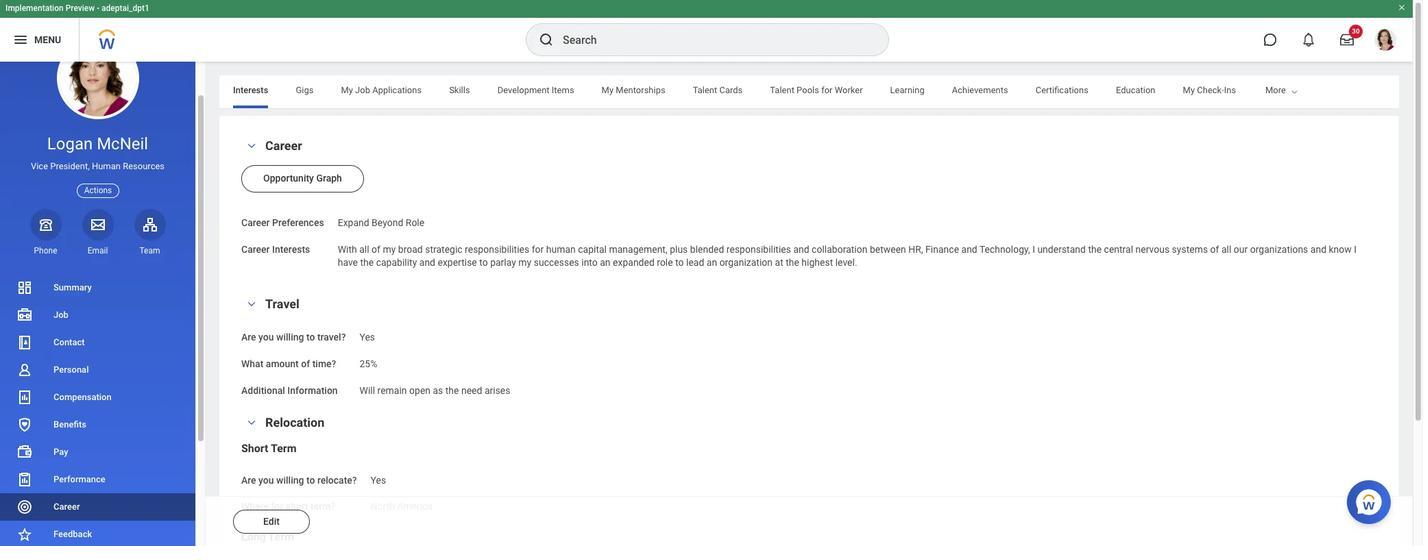 Task type: locate. For each thing, give the bounding box(es) containing it.
0 vertical spatial yes element
[[360, 329, 375, 343]]

contact
[[53, 337, 85, 348]]

for up the edit
[[271, 501, 283, 512]]

1 you from the top
[[258, 332, 274, 343]]

2 willing from the top
[[276, 475, 304, 486]]

yes for relocate?
[[371, 475, 386, 486]]

0 vertical spatial you
[[258, 332, 274, 343]]

what amount of time?
[[241, 359, 336, 370]]

0 horizontal spatial of
[[301, 359, 310, 370]]

benefits link
[[0, 411, 195, 439]]

to left relocate?
[[306, 475, 315, 486]]

between
[[870, 244, 906, 255]]

0 horizontal spatial interests
[[233, 85, 268, 95]]

0 vertical spatial are
[[241, 332, 256, 343]]

you up where
[[258, 475, 274, 486]]

0 horizontal spatial responsibilities
[[465, 244, 529, 255]]

the left central
[[1088, 244, 1102, 255]]

responsibilities up organization
[[727, 244, 791, 255]]

i right know
[[1354, 244, 1357, 255]]

job
[[355, 85, 370, 95], [53, 310, 69, 320]]

interests
[[233, 85, 268, 95], [272, 244, 310, 255]]

navigation pane region
[[0, 37, 206, 546]]

for
[[821, 85, 832, 95], [532, 244, 544, 255], [271, 501, 283, 512]]

justify image
[[12, 32, 29, 48]]

travel button
[[265, 297, 299, 311]]

notifications large image
[[1302, 33, 1315, 47]]

1 horizontal spatial for
[[532, 244, 544, 255]]

1 talent from the left
[[693, 85, 717, 95]]

my up the capability
[[383, 244, 396, 255]]

talent pools for worker
[[770, 85, 863, 95]]

job left applications
[[355, 85, 370, 95]]

of left "time?"
[[301, 359, 310, 370]]

benefits
[[53, 420, 86, 430]]

job link
[[0, 302, 195, 329]]

0 horizontal spatial my
[[341, 85, 353, 95]]

team link
[[134, 209, 166, 256]]

you inside short term group
[[258, 475, 274, 486]]

0 horizontal spatial for
[[271, 501, 283, 512]]

need
[[461, 385, 482, 396]]

yes element
[[360, 329, 375, 343], [371, 472, 386, 486]]

for inside with all of my broad strategic responsibilities for human capital management, plus blended responsibilities and collaboration between hr, finance and technology, i understand the central nervous systems of all our organizations and know i have the capability and expertise to parlay my successes into an expanded role to lead an organization at the highest level.
[[532, 244, 544, 255]]

logan mcneil
[[47, 134, 148, 154]]

1 vertical spatial the
[[786, 257, 799, 268]]

my
[[341, 85, 353, 95], [602, 85, 614, 95], [1183, 85, 1195, 95]]

and up highest
[[793, 244, 809, 255]]

talent left the cards
[[693, 85, 717, 95]]

1 horizontal spatial my
[[518, 257, 531, 268]]

pools
[[797, 85, 819, 95]]

the right the at
[[786, 257, 799, 268]]

at
[[775, 257, 783, 268]]

yes inside travel "group"
[[360, 332, 375, 343]]

1 vertical spatial chevron down image
[[243, 300, 260, 309]]

view team image
[[142, 216, 158, 233]]

1 all from the left
[[359, 244, 369, 255]]

1 horizontal spatial an
[[707, 257, 717, 268]]

3 chevron down image from the top
[[243, 418, 260, 427]]

2 all from the left
[[1221, 244, 1231, 255]]

are you willing to travel?
[[241, 332, 346, 343]]

to left travel?
[[306, 332, 315, 343]]

for up successes
[[532, 244, 544, 255]]

2 vertical spatial chevron down image
[[243, 418, 260, 427]]

30
[[1352, 27, 1360, 35]]

are inside travel "group"
[[241, 332, 256, 343]]

willing for for
[[276, 475, 304, 486]]

an right into
[[600, 257, 610, 268]]

additional
[[241, 385, 285, 396]]

0 vertical spatial willing
[[276, 332, 304, 343]]

career link
[[0, 494, 195, 521]]

responsibilities up parlay
[[465, 244, 529, 255]]

graph
[[316, 173, 342, 184]]

of up the capability
[[372, 244, 380, 255]]

yes element for are you willing to relocate?
[[371, 472, 386, 486]]

willing up where for short term?
[[276, 475, 304, 486]]

information
[[287, 385, 338, 396]]

to inside travel "group"
[[306, 332, 315, 343]]

0 horizontal spatial i
[[1032, 244, 1035, 255]]

-
[[97, 3, 99, 13]]

finance
[[925, 244, 959, 255]]

the inside additional information element
[[445, 385, 459, 396]]

career up opportunity
[[265, 138, 302, 153]]

benefits image
[[16, 417, 33, 433]]

willing inside travel "group"
[[276, 332, 304, 343]]

adeptai_dpt1
[[102, 3, 149, 13]]

of for time?
[[301, 359, 310, 370]]

1 horizontal spatial talent
[[770, 85, 794, 95]]

are inside short term group
[[241, 475, 256, 486]]

chevron down image for relocation
[[243, 418, 260, 427]]

my job applications
[[341, 85, 422, 95]]

1 vertical spatial interests
[[272, 244, 310, 255]]

and down strategic
[[419, 257, 435, 268]]

long term button
[[241, 531, 294, 544]]

career for career interests
[[241, 244, 270, 255]]

yes up "north"
[[371, 475, 386, 486]]

phone logan mcneil element
[[30, 245, 61, 256]]

my for my mentorships
[[602, 85, 614, 95]]

chevron down image
[[243, 141, 260, 151], [243, 300, 260, 309], [243, 418, 260, 427]]

0 vertical spatial yes
[[360, 332, 375, 343]]

yes up 25% element
[[360, 332, 375, 343]]

2 vertical spatial for
[[271, 501, 283, 512]]

responsibilities
[[465, 244, 529, 255], [727, 244, 791, 255]]

2 vertical spatial the
[[445, 385, 459, 396]]

menu button
[[0, 18, 79, 62]]

beyond
[[372, 217, 403, 228]]

job inside job link
[[53, 310, 69, 320]]

1 chevron down image from the top
[[243, 141, 260, 151]]

3 my from the left
[[1183, 85, 1195, 95]]

systems
[[1172, 244, 1208, 255]]

strategic
[[425, 244, 462, 255]]

you inside travel "group"
[[258, 332, 274, 343]]

chevron down image up short
[[243, 418, 260, 427]]

travel group
[[241, 296, 1377, 398]]

my mentorships
[[602, 85, 665, 95]]

summary image
[[16, 280, 33, 296]]

chevron down image left career button
[[243, 141, 260, 151]]

actions button
[[77, 183, 119, 198]]

chevron down image inside relocation group
[[243, 418, 260, 427]]

willing inside short term group
[[276, 475, 304, 486]]

1 are from the top
[[241, 332, 256, 343]]

arises
[[485, 385, 510, 396]]

0 horizontal spatial talent
[[693, 85, 717, 95]]

0 vertical spatial term
[[271, 442, 296, 455]]

president,
[[50, 161, 90, 171]]

understand
[[1037, 244, 1086, 255]]

1 horizontal spatial interests
[[272, 244, 310, 255]]

talent for talent cards
[[693, 85, 717, 95]]

all right with
[[359, 244, 369, 255]]

1 responsibilities from the left
[[465, 244, 529, 255]]

chevron down image for career
[[243, 141, 260, 151]]

interests left gigs
[[233, 85, 268, 95]]

feedback image
[[16, 526, 33, 543]]

what
[[241, 359, 263, 370]]

vice
[[31, 161, 48, 171]]

tab list
[[219, 75, 1401, 108]]

2 horizontal spatial for
[[821, 85, 832, 95]]

north
[[371, 501, 395, 512]]

0 vertical spatial chevron down image
[[243, 141, 260, 151]]

0 vertical spatial the
[[1088, 244, 1102, 255]]

2 i from the left
[[1354, 244, 1357, 255]]

1 willing from the top
[[276, 332, 304, 343]]

are for are you willing to relocate?
[[241, 475, 256, 486]]

mentorships
[[616, 85, 665, 95]]

0 vertical spatial for
[[821, 85, 832, 95]]

all left our
[[1221, 244, 1231, 255]]

expand
[[338, 217, 369, 228]]

2 you from the top
[[258, 475, 274, 486]]

chevron down image inside travel "group"
[[243, 300, 260, 309]]

an down blended
[[707, 257, 717, 268]]

my left check-
[[1183, 85, 1195, 95]]

1 horizontal spatial job
[[355, 85, 370, 95]]

team logan mcneil element
[[134, 245, 166, 256]]

remain
[[377, 385, 407, 396]]

expand beyond role element
[[338, 215, 424, 228]]

my right gigs
[[341, 85, 353, 95]]

term down the edit
[[268, 531, 294, 544]]

chevron down image left travel button
[[243, 300, 260, 309]]

chevron down image for travel
[[243, 300, 260, 309]]

1 vertical spatial willing
[[276, 475, 304, 486]]

talent left pools
[[770, 85, 794, 95]]

1 horizontal spatial responsibilities
[[727, 244, 791, 255]]

relocation button
[[265, 415, 324, 430]]

1 vertical spatial are
[[241, 475, 256, 486]]

additional information element
[[360, 377, 510, 397]]

1 vertical spatial yes
[[371, 475, 386, 486]]

2 responsibilities from the left
[[727, 244, 791, 255]]

and
[[793, 244, 809, 255], [961, 244, 977, 255], [1311, 244, 1326, 255], [419, 257, 435, 268]]

work experience
[[1335, 85, 1401, 95]]

1 vertical spatial job
[[53, 310, 69, 320]]

america
[[397, 501, 433, 512]]

1 horizontal spatial the
[[786, 257, 799, 268]]

0 horizontal spatial the
[[445, 385, 459, 396]]

list
[[0, 274, 195, 546]]

1 vertical spatial yes element
[[371, 472, 386, 486]]

yes element inside short term group
[[371, 472, 386, 486]]

career button
[[265, 138, 302, 153]]

1 horizontal spatial all
[[1221, 244, 1231, 255]]

0 horizontal spatial an
[[600, 257, 610, 268]]

you up what
[[258, 332, 274, 343]]

interests down the preferences
[[272, 244, 310, 255]]

2 my from the left
[[602, 85, 614, 95]]

are you willing to relocate?
[[241, 475, 357, 486]]

mail image
[[89, 216, 106, 233]]

my left mentorships
[[602, 85, 614, 95]]

term down relocation
[[271, 442, 296, 455]]

collaboration
[[812, 244, 867, 255]]

yes element up "north"
[[371, 472, 386, 486]]

north america element
[[371, 499, 433, 512]]

expertise
[[438, 257, 477, 268]]

term inside short term group
[[271, 442, 296, 455]]

1 my from the left
[[341, 85, 353, 95]]

email logan mcneil element
[[82, 245, 113, 256]]

chevron down image inside career group
[[243, 141, 260, 151]]

relocation
[[265, 415, 324, 430]]

with
[[338, 244, 357, 255]]

of inside travel "group"
[[301, 359, 310, 370]]

list containing summary
[[0, 274, 195, 546]]

role
[[657, 257, 673, 268]]

yes inside short term group
[[371, 475, 386, 486]]

1 horizontal spatial my
[[602, 85, 614, 95]]

2 chevron down image from the top
[[243, 300, 260, 309]]

amount
[[266, 359, 299, 370]]

human
[[92, 161, 121, 171]]

and left know
[[1311, 244, 1326, 255]]

term
[[271, 442, 296, 455], [268, 531, 294, 544]]

my
[[383, 244, 396, 255], [518, 257, 531, 268]]

willing up what amount of time?
[[276, 332, 304, 343]]

0 vertical spatial interests
[[233, 85, 268, 95]]

1 vertical spatial term
[[268, 531, 294, 544]]

1 vertical spatial for
[[532, 244, 544, 255]]

broad
[[398, 244, 423, 255]]

0 horizontal spatial job
[[53, 310, 69, 320]]

career up career interests
[[241, 217, 270, 228]]

feedback link
[[0, 521, 195, 546]]

career up the feedback
[[53, 502, 80, 512]]

the right as
[[445, 385, 459, 396]]

opportunity graph button
[[241, 165, 364, 193]]

i left the understand at the top right of page
[[1032, 244, 1035, 255]]

contact image
[[16, 335, 33, 351]]

have
[[338, 257, 358, 268]]

yes element for are you willing to travel?
[[360, 329, 375, 343]]

to
[[479, 257, 488, 268], [675, 257, 684, 268], [306, 332, 315, 343], [306, 475, 315, 486]]

0 horizontal spatial all
[[359, 244, 369, 255]]

job up the contact
[[53, 310, 69, 320]]

0 horizontal spatial my
[[383, 244, 396, 255]]

performance link
[[0, 466, 195, 494]]

2 horizontal spatial my
[[1183, 85, 1195, 95]]

to down plus
[[675, 257, 684, 268]]

yes element up 25% element
[[360, 329, 375, 343]]

2 are from the top
[[241, 475, 256, 486]]

gigs
[[296, 85, 314, 95]]

time?
[[312, 359, 336, 370]]

1 horizontal spatial i
[[1354, 244, 1357, 255]]

career down the career preferences at top left
[[241, 244, 270, 255]]

my right parlay
[[518, 257, 531, 268]]

1 vertical spatial you
[[258, 475, 274, 486]]

1 horizontal spatial of
[[372, 244, 380, 255]]

where for short term?
[[241, 501, 335, 512]]

30 button
[[1332, 25, 1363, 55]]

are up where
[[241, 475, 256, 486]]

central
[[1104, 244, 1133, 255]]

2 talent from the left
[[770, 85, 794, 95]]

are up what
[[241, 332, 256, 343]]

interests inside career group
[[272, 244, 310, 255]]

of right the systems
[[1210, 244, 1219, 255]]

for right pools
[[821, 85, 832, 95]]

1 an from the left
[[600, 257, 610, 268]]



Task type: vqa. For each thing, say whether or not it's contained in the screenshot.
10th ROW from the top of the page
no



Task type: describe. For each thing, give the bounding box(es) containing it.
summary link
[[0, 274, 195, 302]]

items
[[552, 85, 574, 95]]

will remain open as the need arises
[[360, 385, 510, 396]]

1 i from the left
[[1032, 244, 1035, 255]]

close environment banner image
[[1398, 3, 1406, 12]]

to left parlay
[[479, 257, 488, 268]]

skills
[[449, 85, 470, 95]]

yes for travel?
[[360, 332, 375, 343]]

highest
[[802, 257, 833, 268]]

edit
[[263, 516, 280, 527]]

my for my job applications
[[341, 85, 353, 95]]

career for career button
[[265, 138, 302, 153]]

term for long term
[[268, 531, 294, 544]]

term for short term
[[271, 442, 296, 455]]

short term
[[241, 442, 296, 455]]

and right finance on the right top of page
[[961, 244, 977, 255]]

worker
[[835, 85, 863, 95]]

career preferences
[[241, 217, 324, 228]]

summary
[[53, 282, 92, 293]]

applications
[[372, 85, 422, 95]]

learning
[[890, 85, 925, 95]]

are for are you willing to travel?
[[241, 332, 256, 343]]

languages
[[1263, 85, 1307, 95]]

job image
[[16, 307, 33, 324]]

experience
[[1357, 85, 1401, 95]]

certifications
[[1036, 85, 1088, 95]]

feedback
[[53, 529, 92, 539]]

phone button
[[30, 209, 61, 256]]

opportunity
[[263, 173, 314, 184]]

our
[[1234, 244, 1248, 255]]

as
[[433, 385, 443, 396]]

cards
[[719, 85, 743, 95]]

human
[[546, 244, 576, 255]]

career for career preferences
[[241, 217, 270, 228]]

travel
[[265, 297, 299, 311]]

work
[[1335, 85, 1355, 95]]

more
[[1265, 85, 1286, 95]]

menu banner
[[0, 0, 1413, 62]]

pay
[[53, 447, 68, 457]]

menu
[[34, 34, 61, 45]]

personal
[[53, 365, 89, 375]]

implementation
[[5, 3, 64, 13]]

preferences
[[272, 217, 324, 228]]

0 vertical spatial my
[[383, 244, 396, 255]]

my for my check-ins
[[1183, 85, 1195, 95]]

relocation group
[[241, 414, 1377, 546]]

north america
[[371, 501, 433, 512]]

into
[[581, 257, 598, 268]]

Search Workday  search field
[[563, 25, 860, 55]]

search image
[[538, 32, 555, 48]]

1 vertical spatial my
[[518, 257, 531, 268]]

0 vertical spatial job
[[355, 85, 370, 95]]

the capability
[[360, 257, 417, 268]]

tab list containing interests
[[219, 75, 1401, 108]]

inbox large image
[[1340, 33, 1354, 47]]

technology,
[[980, 244, 1030, 255]]

2 horizontal spatial the
[[1088, 244, 1102, 255]]

personal link
[[0, 356, 195, 384]]

performance image
[[16, 472, 33, 488]]

pay image
[[16, 444, 33, 461]]

for inside short term group
[[271, 501, 283, 512]]

2 horizontal spatial of
[[1210, 244, 1219, 255]]

you for where
[[258, 475, 274, 486]]

personal image
[[16, 362, 33, 378]]

with all of my broad strategic responsibilities for human capital management, plus blended responsibilities and collaboration between hr, finance and technology, i understand the central nervous systems of all our organizations and know i have the capability and expertise to parlay my successes into an expanded role to lead an organization at the highest level.
[[338, 244, 1359, 268]]

team
[[139, 246, 160, 256]]

short
[[241, 442, 268, 455]]

will
[[360, 385, 375, 396]]

interests inside tab list
[[233, 85, 268, 95]]

vice president, human resources
[[31, 161, 165, 171]]

development
[[497, 85, 549, 95]]

role
[[406, 217, 424, 228]]

know
[[1329, 244, 1352, 255]]

travel?
[[317, 332, 346, 343]]

contact link
[[0, 329, 195, 356]]

career inside navigation pane region
[[53, 502, 80, 512]]

willing for amount
[[276, 332, 304, 343]]

phone
[[34, 246, 57, 256]]

logan
[[47, 134, 93, 154]]

capital
[[578, 244, 607, 255]]

performance
[[53, 474, 105, 485]]

compensation image
[[16, 389, 33, 406]]

mcneil
[[97, 134, 148, 154]]

of for my
[[372, 244, 380, 255]]

2 an from the left
[[707, 257, 717, 268]]

profile logan mcneil image
[[1374, 29, 1396, 54]]

list inside navigation pane region
[[0, 274, 195, 546]]

implementation preview -   adeptai_dpt1
[[5, 3, 149, 13]]

phone image
[[36, 216, 55, 233]]

my check-ins
[[1183, 85, 1236, 95]]

achievements
[[952, 85, 1008, 95]]

short
[[286, 501, 308, 512]]

term?
[[311, 501, 335, 512]]

talent cards
[[693, 85, 743, 95]]

education
[[1116, 85, 1155, 95]]

compensation
[[53, 392, 112, 402]]

relocate?
[[317, 475, 357, 486]]

25% element
[[360, 356, 377, 370]]

level.
[[835, 257, 857, 268]]

for inside tab list
[[821, 85, 832, 95]]

you for what
[[258, 332, 274, 343]]

opportunity graph
[[263, 173, 342, 184]]

email
[[87, 246, 108, 256]]

open
[[409, 385, 431, 396]]

check-
[[1197, 85, 1224, 95]]

organizations
[[1250, 244, 1308, 255]]

where
[[241, 501, 269, 512]]

to inside short term group
[[306, 475, 315, 486]]

25%
[[360, 359, 377, 370]]

pay link
[[0, 439, 195, 466]]

career image
[[16, 499, 33, 515]]

lead
[[686, 257, 704, 268]]

career group
[[241, 138, 1377, 280]]

talent for talent pools for worker
[[770, 85, 794, 95]]

hr,
[[908, 244, 923, 255]]

expanded
[[613, 257, 655, 268]]

short term group
[[241, 442, 1377, 514]]

plus
[[670, 244, 688, 255]]

long term
[[241, 531, 294, 544]]

organization
[[719, 257, 773, 268]]



